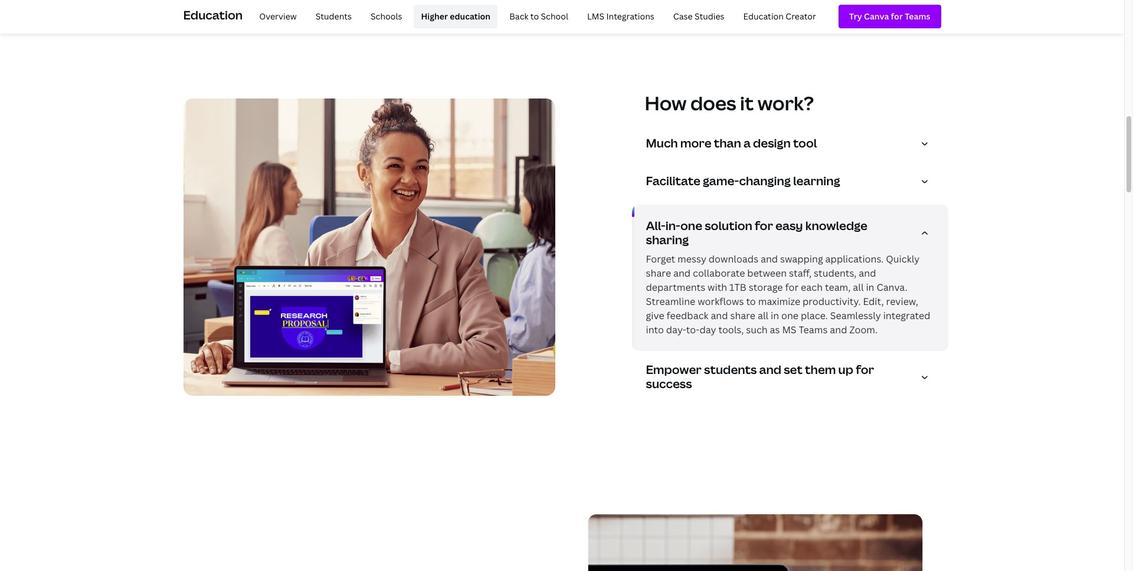 Task type: describe. For each thing, give the bounding box(es) containing it.
feedback
[[667, 310, 709, 323]]

lms integrations
[[588, 11, 655, 22]]

streamline
[[646, 295, 696, 308]]

facilitate game-changing learning
[[646, 173, 841, 189]]

and down the 'workflows'
[[711, 310, 729, 323]]

back to school link
[[503, 5, 576, 28]]

much
[[646, 135, 678, 151]]

much more than a design tool
[[646, 135, 818, 151]]

set
[[784, 362, 803, 378]]

overview link
[[252, 5, 304, 28]]

day-
[[667, 324, 687, 337]]

them
[[806, 362, 837, 378]]

schools link
[[364, 5, 410, 28]]

swapping
[[781, 253, 824, 266]]

integrations
[[607, 11, 655, 22]]

review,
[[887, 295, 919, 308]]

changing
[[740, 173, 791, 189]]

easy
[[776, 218, 804, 234]]

case studies
[[674, 11, 725, 22]]

each
[[801, 281, 823, 294]]

teams
[[799, 324, 828, 337]]

school
[[541, 11, 569, 22]]

with
[[708, 281, 728, 294]]

between
[[748, 267, 787, 280]]

empower students and set them up for success button
[[646, 362, 939, 396]]

integrated
[[884, 310, 931, 323]]

to-
[[687, 324, 700, 337]]

empower
[[646, 362, 702, 378]]

forget messy downloads and swapping applications. quickly share and collaborate between staff, students, and departments with 1tb storage for each team, all in canva. streamline workflows to maximize productivity. edit, review, give feedback and share all in one place. seamlessly integrated into day-to-day tools, such as ms teams and zoom.
[[646, 253, 931, 337]]

canva.
[[877, 281, 908, 294]]

1 vertical spatial share
[[731, 310, 756, 323]]

all-in-one solution for easy knowledge sharing button
[[646, 218, 939, 252]]

creator
[[786, 11, 817, 22]]

quickly
[[887, 253, 920, 266]]

one inside forget messy downloads and swapping applications. quickly share and collaborate between staff, students, and departments with 1tb storage for each team, all in canva. streamline workflows to maximize productivity. edit, review, give feedback and share all in one place. seamlessly integrated into day-to-day tools, such as ms teams and zoom.
[[782, 310, 799, 323]]

for inside the empower students and set them up for success
[[856, 362, 875, 378]]

0 vertical spatial in
[[867, 281, 875, 294]]

a
[[744, 135, 751, 151]]

up
[[839, 362, 854, 378]]

education creator
[[744, 11, 817, 22]]

for inside forget messy downloads and swapping applications. quickly share and collaborate between staff, students, and departments with 1tb storage for each team, all in canva. streamline workflows to maximize productivity. edit, review, give feedback and share all in one place. seamlessly integrated into day-to-day tools, such as ms teams and zoom.
[[786, 281, 799, 294]]

education for education
[[183, 7, 243, 23]]

1 vertical spatial in
[[771, 310, 780, 323]]

students
[[316, 11, 352, 22]]

in-
[[666, 218, 681, 234]]

seamlessly
[[831, 310, 882, 323]]

higher education
[[421, 11, 491, 22]]

to inside forget messy downloads and swapping applications. quickly share and collaborate between staff, students, and departments with 1tb storage for each team, all in canva. streamline workflows to maximize productivity. edit, review, give feedback and share all in one place. seamlessly integrated into day-to-day tools, such as ms teams and zoom.
[[747, 295, 756, 308]]

more
[[681, 135, 712, 151]]

work?
[[758, 90, 815, 116]]

all-in-one solution for easy knowledge sharing
[[646, 218, 868, 248]]

students,
[[814, 267, 857, 280]]

higher education link
[[414, 5, 498, 28]]

lms
[[588, 11, 605, 22]]

1 horizontal spatial all
[[854, 281, 864, 294]]

messy
[[678, 253, 707, 266]]

tools,
[[719, 324, 744, 337]]

1tb
[[730, 281, 747, 294]]

it
[[741, 90, 754, 116]]

case studies link
[[667, 5, 732, 28]]

students link
[[309, 5, 359, 28]]

place.
[[801, 310, 829, 323]]

downloads
[[709, 253, 759, 266]]

solution
[[705, 218, 753, 234]]

storage
[[749, 281, 783, 294]]

applications.
[[826, 253, 884, 266]]

edit,
[[864, 295, 885, 308]]

maximize
[[759, 295, 801, 308]]

zoom.
[[850, 324, 878, 337]]

does
[[691, 90, 737, 116]]

0 horizontal spatial share
[[646, 267, 672, 280]]



Task type: locate. For each thing, give the bounding box(es) containing it.
menu bar
[[248, 5, 824, 28]]

for right up on the bottom right
[[856, 362, 875, 378]]

much more than a design tool button
[[646, 135, 939, 155]]

0 vertical spatial to
[[531, 11, 539, 22]]

as
[[771, 324, 781, 337]]

studies
[[695, 11, 725, 22]]

for inside all-in-one solution for easy knowledge sharing
[[755, 218, 774, 234]]

higher
[[421, 11, 448, 22]]

than
[[714, 135, 742, 151]]

collaborate
[[693, 267, 746, 280]]

departments
[[646, 281, 706, 294]]

such
[[747, 324, 768, 337]]

all up such
[[758, 310, 769, 323]]

workflows
[[698, 295, 744, 308]]

education for education creator
[[744, 11, 784, 22]]

case
[[674, 11, 693, 22]]

and up departments
[[674, 267, 691, 280]]

and inside the empower students and set them up for success
[[760, 362, 782, 378]]

for
[[755, 218, 774, 234], [786, 281, 799, 294], [856, 362, 875, 378]]

to down the 1tb
[[747, 295, 756, 308]]

learning
[[794, 173, 841, 189]]

back
[[510, 11, 529, 22]]

how does it work?
[[645, 90, 815, 116]]

1 vertical spatial for
[[786, 281, 799, 294]]

0 vertical spatial share
[[646, 267, 672, 280]]

all right team, at the right of page
[[854, 281, 864, 294]]

0 horizontal spatial one
[[681, 218, 703, 234]]

empower students and set them up for success
[[646, 362, 875, 392]]

students
[[705, 362, 757, 378]]

and left set
[[760, 362, 782, 378]]

lms integrations link
[[581, 5, 662, 28]]

education
[[183, 7, 243, 23], [744, 11, 784, 22]]

1 horizontal spatial education
[[744, 11, 784, 22]]

0 horizontal spatial in
[[771, 310, 780, 323]]

schools
[[371, 11, 402, 22]]

facilitate game-changing learning button
[[646, 173, 939, 193]]

and down seamlessly
[[831, 324, 848, 337]]

back to school
[[510, 11, 569, 22]]

menu bar inside education element
[[248, 5, 824, 28]]

1 horizontal spatial for
[[786, 281, 799, 294]]

forget
[[646, 253, 676, 266]]

1 horizontal spatial one
[[782, 310, 799, 323]]

staff,
[[790, 267, 812, 280]]

in up edit,
[[867, 281, 875, 294]]

success
[[646, 376, 693, 392]]

in up as
[[771, 310, 780, 323]]

overview
[[259, 11, 297, 22]]

1 horizontal spatial to
[[747, 295, 756, 308]]

2 horizontal spatial for
[[856, 362, 875, 378]]

for left easy
[[755, 218, 774, 234]]

1 horizontal spatial in
[[867, 281, 875, 294]]

ms
[[783, 324, 797, 337]]

one up the ms
[[782, 310, 799, 323]]

2 vertical spatial for
[[856, 362, 875, 378]]

team,
[[826, 281, 851, 294]]

0 horizontal spatial education
[[183, 7, 243, 23]]

all-
[[646, 218, 666, 234]]

0 horizontal spatial to
[[531, 11, 539, 22]]

share
[[646, 267, 672, 280], [731, 310, 756, 323]]

share down forget
[[646, 267, 672, 280]]

one up messy
[[681, 218, 703, 234]]

all
[[854, 281, 864, 294], [758, 310, 769, 323]]

give
[[646, 310, 665, 323]]

0 vertical spatial one
[[681, 218, 703, 234]]

education
[[450, 11, 491, 22]]

menu bar containing overview
[[248, 5, 824, 28]]

0 vertical spatial all
[[854, 281, 864, 294]]

to inside education element
[[531, 11, 539, 22]]

and down applications.
[[860, 267, 877, 280]]

1 vertical spatial one
[[782, 310, 799, 323]]

one inside all-in-one solution for easy knowledge sharing
[[681, 218, 703, 234]]

1 vertical spatial to
[[747, 295, 756, 308]]

1 vertical spatial all
[[758, 310, 769, 323]]

design
[[754, 135, 791, 151]]

day
[[700, 324, 717, 337]]

0 vertical spatial for
[[755, 218, 774, 234]]

facilitate
[[646, 173, 701, 189]]

sharing
[[646, 232, 689, 248]]

knowledge
[[806, 218, 868, 234]]

0 horizontal spatial all
[[758, 310, 769, 323]]

for down staff,
[[786, 281, 799, 294]]

game-
[[703, 173, 740, 189]]

in
[[867, 281, 875, 294], [771, 310, 780, 323]]

and
[[761, 253, 779, 266], [674, 267, 691, 280], [860, 267, 877, 280], [711, 310, 729, 323], [831, 324, 848, 337], [760, 362, 782, 378]]

one
[[681, 218, 703, 234], [782, 310, 799, 323]]

education element
[[183, 0, 942, 33]]

into
[[646, 324, 664, 337]]

0 horizontal spatial for
[[755, 218, 774, 234]]

1 horizontal spatial share
[[731, 310, 756, 323]]

share up tools,
[[731, 310, 756, 323]]

student using canva image
[[183, 99, 555, 396]]

education creator link
[[737, 5, 824, 28]]

productivity.
[[803, 295, 861, 308]]

and up between
[[761, 253, 779, 266]]

tool
[[794, 135, 818, 151]]

how
[[645, 90, 687, 116]]

to right back at top left
[[531, 11, 539, 22]]



Task type: vqa. For each thing, say whether or not it's contained in the screenshot.
search field
no



